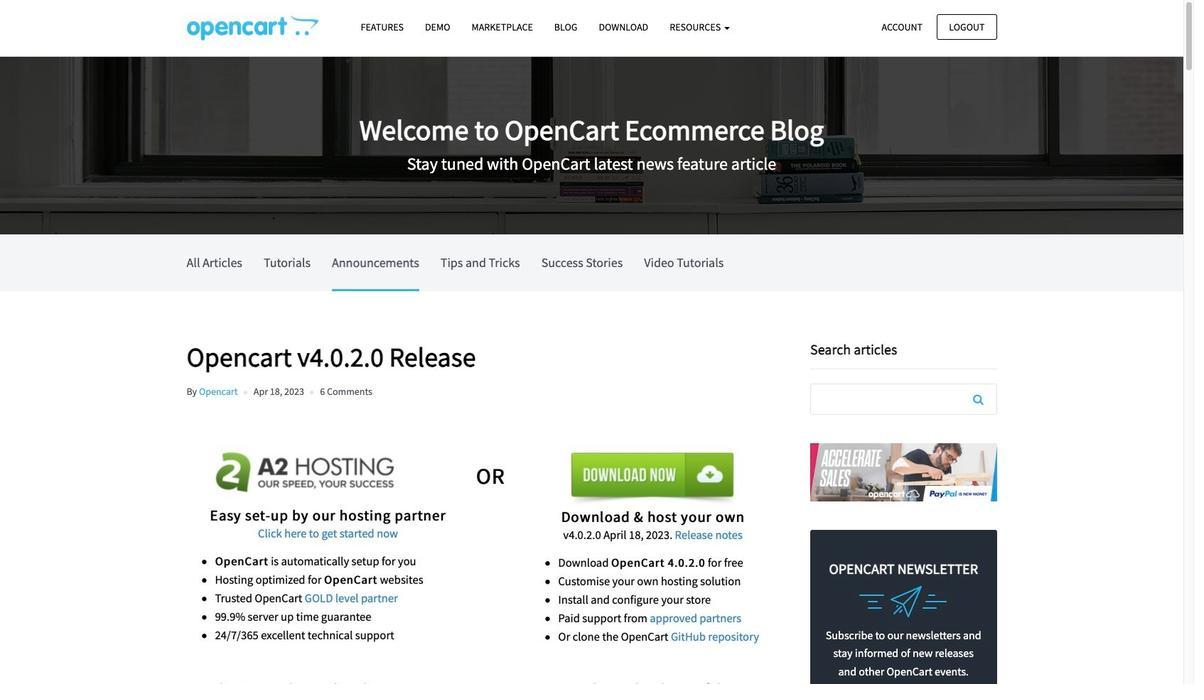 Task type: locate. For each thing, give the bounding box(es) containing it.
None text field
[[811, 385, 996, 415]]



Task type: describe. For each thing, give the bounding box(es) containing it.
search image
[[973, 394, 984, 405]]

opencart v4.0.2.0 release image
[[187, 410, 775, 657]]

opencart - blog image
[[187, 15, 318, 41]]



Task type: vqa. For each thing, say whether or not it's contained in the screenshot.
the Opencart v4.0.2.0 Release image
yes



